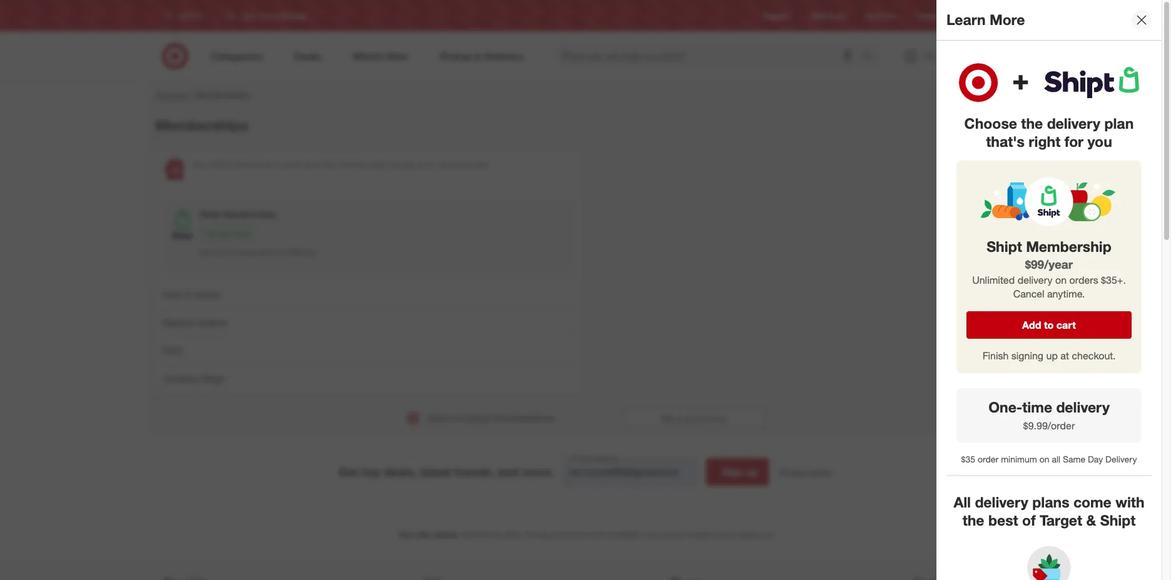 Task type: vqa. For each thing, say whether or not it's contained in the screenshot.
$50
no



Task type: describe. For each thing, give the bounding box(es) containing it.
$9.99/order
[[1024, 420, 1075, 432]]

faq link
[[155, 337, 583, 365]]

on for a
[[275, 160, 283, 169]]

all
[[954, 494, 971, 512]]

best
[[989, 512, 1019, 530]]

dialog containing learn more
[[937, 0, 1172, 581]]

the for delivery
[[1022, 115, 1044, 132]]

faq
[[163, 345, 182, 357]]

target inside all delivery plans come with the best of target & shipt
[[1040, 512, 1083, 530]]

delivery left fee
[[234, 160, 260, 169]]

of
[[1023, 512, 1036, 530]]

top
[[362, 465, 380, 479]]

right
[[1029, 133, 1061, 150]]

delivery inside shipt membership $99/year unlimited delivery on orders $35+. cancel anytime.
[[1018, 274, 1053, 286]]

same day delivery, delivered by shipt image
[[947, 51, 1152, 115]]

for inside choose the delivery plan that's right for you
[[1065, 133, 1084, 150]]

trends,
[[455, 465, 494, 479]]

target circle
[[916, 11, 958, 20]]

target circle link
[[916, 10, 958, 21]]

contact shipt
[[163, 373, 225, 385]]

find stores
[[978, 11, 1016, 20]]

0 horizontal spatial target
[[916, 11, 937, 20]]

privacy
[[779, 467, 807, 478]]

details.
[[434, 531, 460, 540]]

get for get top deals, latest trends, and more.
[[338, 465, 358, 479]]

find
[[978, 11, 993, 20]]

on for membership
[[1056, 274, 1067, 286]]

ad
[[837, 11, 846, 20]]

survey
[[704, 414, 726, 423]]

up inside sign up button
[[746, 466, 758, 478]]

learn more
[[947, 11, 1025, 29]]

privacy policy link
[[779, 466, 833, 479]]

$35+.
[[1102, 274, 1126, 286]]

one-time delivery $9.99/order
[[989, 399, 1110, 432]]

choose the delivery plan that's right for you
[[965, 115, 1134, 150]]

membership for shipt membership $99/year unlimited delivery on orders $35+. cancel anytime.
[[1027, 238, 1112, 256]]

policy
[[810, 467, 833, 478]]

quick
[[684, 414, 702, 423]]

the for unlimited
[[214, 248, 225, 257]]

$35
[[962, 454, 976, 465]]

recent orders
[[163, 317, 226, 329]]

that's
[[987, 133, 1025, 150]]

0 horizontal spatial same
[[304, 160, 323, 169]]

at inside dialog
[[1061, 350, 1070, 362]]

come
[[1074, 494, 1112, 512]]

add
[[1023, 319, 1042, 331]]

a for take
[[678, 414, 682, 423]]

promotions
[[552, 531, 590, 540]]

membership for shipt membership
[[224, 209, 276, 220]]

vary
[[660, 531, 674, 540]]

privacy policy
[[779, 467, 833, 478]]

registry link
[[763, 10, 791, 21]]

choose
[[965, 115, 1018, 132]]

cancel
[[1014, 288, 1045, 301]]

pricing,
[[525, 531, 550, 540]]

stores
[[995, 11, 1016, 20]]

target.com
[[738, 531, 775, 540]]

0 horizontal spatial day
[[325, 160, 338, 169]]

add to cart button
[[967, 312, 1132, 339]]

account
[[155, 90, 188, 100]]

or,
[[390, 160, 400, 169]]

see
[[400, 531, 413, 540]]

circle
[[939, 11, 958, 20]]

plan for delivery
[[1105, 115, 1134, 132]]

redcard link
[[866, 10, 896, 21]]

by
[[676, 531, 684, 540]]

plan for unlimited
[[260, 248, 274, 257]]

cart
[[1057, 319, 1076, 331]]

how it works button
[[155, 280, 583, 308]]

2 horizontal spatial and
[[715, 531, 727, 540]]

*
[[397, 529, 400, 537]]

redcard
[[866, 11, 896, 20]]

one-
[[989, 399, 1023, 416]]

unlimited
[[227, 248, 257, 257]]

account link
[[155, 90, 188, 100]]

each
[[285, 160, 302, 169]]

with
[[1116, 494, 1145, 512]]

plan.
[[474, 160, 490, 169]]

$99/year inside shipt membership $99/year unlimited delivery on orders $35+. cancel anytime.
[[1026, 257, 1074, 272]]

learn
[[947, 11, 986, 29]]

1 horizontal spatial and
[[592, 531, 605, 540]]

get for get the unlimited plan for $99/year
[[200, 248, 212, 257]]

more
[[990, 11, 1025, 29]]

* see offer details. restrictions apply. pricing, promotions and availability may vary by location and at target.com
[[397, 529, 775, 540]]

you
[[1088, 133, 1113, 150]]

&
[[1087, 512, 1097, 530]]

finish
[[983, 350, 1009, 362]]

pay for pay per order
[[205, 229, 217, 239]]

how it works
[[163, 288, 221, 301]]

sign
[[402, 160, 416, 169]]



Task type: locate. For each thing, give the bounding box(es) containing it.
memberships right /
[[196, 90, 250, 100]]

memberships down account / memberships
[[155, 116, 248, 134]]

dialog
[[937, 0, 1172, 581]]

recent orders link
[[155, 308, 583, 337]]

0 horizontal spatial delivery
[[340, 160, 367, 169]]

a left $9.99
[[207, 160, 211, 169]]

orders up anytime.
[[1070, 274, 1099, 286]]

0 horizontal spatial on
[[275, 160, 283, 169]]

0 vertical spatial order
[[233, 229, 251, 239]]

$99/year
[[287, 248, 316, 257], [1026, 257, 1074, 272]]

1 vertical spatial on
[[1056, 274, 1067, 286]]

deals,
[[384, 465, 417, 479]]

sign
[[722, 466, 743, 478]]

how
[[163, 288, 183, 301]]

1 horizontal spatial target
[[1040, 512, 1083, 530]]

to
[[1045, 319, 1054, 331]]

1 vertical spatial up
[[1047, 350, 1058, 362]]

0 horizontal spatial orders
[[198, 317, 226, 329]]

0 vertical spatial the
[[1022, 115, 1044, 132]]

delivery up best
[[975, 494, 1029, 512]]

1 horizontal spatial day
[[1088, 454, 1104, 465]]

delivery left "order."
[[340, 160, 367, 169]]

shipt inside all delivery plans come with the best of target & shipt
[[1101, 512, 1136, 530]]

same right all
[[1063, 454, 1086, 465]]

anytime.
[[1048, 288, 1085, 301]]

0 horizontal spatial plan
[[260, 248, 274, 257]]

2 horizontal spatial for
[[1065, 133, 1084, 150]]

take a quick survey
[[661, 414, 726, 423]]

experience.
[[510, 413, 556, 424]]

0 vertical spatial membership
[[224, 209, 276, 220]]

and left availability
[[592, 531, 605, 540]]

on inside shipt membership $99/year unlimited delivery on orders $35+. cancel anytime.
[[1056, 274, 1067, 286]]

delivery up $9.99/order
[[1057, 399, 1110, 416]]

1 horizontal spatial for
[[429, 160, 437, 169]]

recent
[[163, 317, 195, 329]]

1 horizontal spatial $99/year
[[1026, 257, 1074, 272]]

target left circle at the top of the page
[[916, 11, 937, 20]]

delivery
[[340, 160, 367, 169], [1106, 454, 1138, 465]]

more.
[[522, 465, 554, 479]]

get left top
[[338, 465, 358, 479]]

day right each
[[325, 160, 338, 169]]

same
[[304, 160, 323, 169], [1063, 454, 1086, 465]]

0 horizontal spatial order
[[233, 229, 251, 239]]

contact
[[163, 373, 198, 385]]

at left checkout.
[[1061, 350, 1070, 362]]

delivery up with
[[1106, 454, 1138, 465]]

1 vertical spatial day
[[1088, 454, 1104, 465]]

shipt up per
[[200, 209, 221, 220]]

contact shipt link
[[155, 365, 583, 393]]

and right location
[[715, 531, 727, 540]]

all delivery plans come with the best of target & shipt
[[954, 494, 1145, 530]]

finish signing up at checkout.
[[983, 350, 1116, 362]]

pay left $9.99
[[193, 160, 205, 169]]

0 vertical spatial pay
[[193, 160, 205, 169]]

on left all
[[1040, 454, 1050, 465]]

0 vertical spatial up
[[418, 160, 426, 169]]

2 horizontal spatial on
[[1056, 274, 1067, 286]]

unlimited
[[973, 274, 1015, 286]]

0 vertical spatial delivery
[[340, 160, 367, 169]]

order right per
[[233, 229, 251, 239]]

1 horizontal spatial a
[[678, 414, 682, 423]]

1 vertical spatial delivery
[[1106, 454, 1138, 465]]

$99/year up anytime.
[[1026, 257, 1074, 272]]

delivery up the 'cancel'
[[1018, 274, 1053, 286]]

0 vertical spatial for
[[1065, 133, 1084, 150]]

0 vertical spatial day
[[325, 160, 338, 169]]

1 vertical spatial a
[[678, 414, 682, 423]]

order.
[[369, 160, 388, 169]]

find stores link
[[978, 10, 1016, 21]]

0 vertical spatial plan
[[1105, 115, 1134, 132]]

0 vertical spatial a
[[207, 160, 211, 169]]

all
[[1052, 454, 1061, 465]]

membership up pay per order
[[224, 209, 276, 220]]

$99/year right unlimited
[[287, 248, 316, 257]]

the down all at the bottom right of page
[[963, 512, 985, 530]]

$35 order minimum on all same day delivery
[[962, 454, 1138, 465]]

shipt
[[200, 209, 221, 220], [987, 238, 1023, 256], [201, 373, 225, 385], [1101, 512, 1136, 530]]

2 vertical spatial on
[[1040, 454, 1050, 465]]

1 horizontal spatial at
[[1061, 350, 1070, 362]]

0 horizontal spatial membership
[[224, 209, 276, 220]]

membership up anytime.
[[1027, 238, 1112, 256]]

1 vertical spatial get
[[338, 465, 358, 479]]

apply.
[[504, 531, 523, 540]]

and left more.
[[498, 465, 519, 479]]

shipt up unlimited
[[987, 238, 1023, 256]]

1 horizontal spatial get
[[338, 465, 358, 479]]

us
[[448, 413, 458, 424]]

availability
[[607, 531, 641, 540]]

day
[[325, 160, 338, 169], [1088, 454, 1104, 465]]

1 horizontal spatial delivery
[[1106, 454, 1138, 465]]

1 vertical spatial same
[[1063, 454, 1086, 465]]

take
[[661, 414, 676, 423]]

plan up you
[[1105, 115, 1134, 132]]

pay for pay a $9.99 delivery fee on each same day delivery order. or, sign up for an annual plan.
[[193, 160, 205, 169]]

restrictions
[[462, 531, 502, 540]]

for
[[1065, 133, 1084, 150], [429, 160, 437, 169], [276, 248, 285, 257]]

an
[[440, 160, 448, 169]]

a
[[207, 160, 211, 169], [678, 414, 682, 423]]

2 horizontal spatial up
[[1047, 350, 1058, 362]]

1 vertical spatial at
[[730, 531, 736, 540]]

get the unlimited plan for $99/year
[[200, 248, 316, 257]]

may
[[644, 531, 658, 540]]

on right fee
[[275, 160, 283, 169]]

1 horizontal spatial membership
[[1027, 238, 1112, 256]]

target down plans
[[1040, 512, 1083, 530]]

1 horizontal spatial orders
[[1070, 274, 1099, 286]]

pay per order
[[205, 229, 251, 239]]

take a quick survey button
[[622, 409, 765, 429]]

1 vertical spatial orders
[[198, 317, 226, 329]]

add to cart
[[1023, 319, 1076, 331]]

1 vertical spatial $99/year
[[1026, 257, 1074, 272]]

shipt inside shipt membership $99/year unlimited delivery on orders $35+. cancel anytime.
[[987, 238, 1023, 256]]

1 vertical spatial plan
[[260, 248, 274, 257]]

shipt down with
[[1101, 512, 1136, 530]]

the up the right at top right
[[1022, 115, 1044, 132]]

improve
[[460, 413, 491, 424]]

0 horizontal spatial the
[[214, 248, 225, 257]]

at left target.com
[[730, 531, 736, 540]]

0 horizontal spatial $99/year
[[287, 248, 316, 257]]

weekly ad
[[811, 11, 846, 20]]

location
[[686, 531, 713, 540]]

the
[[1022, 115, 1044, 132], [214, 248, 225, 257], [963, 512, 985, 530]]

a for pay
[[207, 160, 211, 169]]

0 vertical spatial orders
[[1070, 274, 1099, 286]]

1 vertical spatial pay
[[205, 229, 217, 239]]

on up anytime.
[[1056, 274, 1067, 286]]

What can we help you find? suggestions appear below search field
[[554, 43, 866, 70]]

delivery inside choose the delivery plan that's right for you
[[1048, 115, 1101, 132]]

/
[[190, 90, 193, 100]]

None text field
[[564, 459, 696, 486]]

0 vertical spatial get
[[200, 248, 212, 257]]

minimum
[[1002, 454, 1038, 465]]

orders inside shipt membership $99/year unlimited delivery on orders $35+. cancel anytime.
[[1070, 274, 1099, 286]]

0 vertical spatial memberships
[[196, 90, 250, 100]]

on
[[275, 160, 283, 169], [1056, 274, 1067, 286], [1040, 454, 1050, 465]]

1 horizontal spatial on
[[1040, 454, 1050, 465]]

1 vertical spatial target
[[1040, 512, 1083, 530]]

pay
[[193, 160, 205, 169], [205, 229, 217, 239]]

0 vertical spatial at
[[1061, 350, 1070, 362]]

for left an
[[429, 160, 437, 169]]

0 horizontal spatial at
[[730, 531, 736, 540]]

1 vertical spatial order
[[978, 454, 999, 465]]

0 horizontal spatial for
[[276, 248, 285, 257]]

same right each
[[304, 160, 323, 169]]

1 vertical spatial memberships
[[155, 116, 248, 134]]

at inside * see offer details. restrictions apply. pricing, promotions and availability may vary by location and at target.com
[[730, 531, 736, 540]]

2 vertical spatial the
[[963, 512, 985, 530]]

shipt membership
[[200, 209, 276, 220]]

0 vertical spatial target
[[916, 11, 937, 20]]

1 vertical spatial membership
[[1027, 238, 1112, 256]]

it
[[186, 288, 191, 301]]

account / memberships
[[155, 90, 250, 100]]

time
[[1023, 399, 1053, 416]]

2 vertical spatial up
[[746, 466, 758, 478]]

0 horizontal spatial up
[[418, 160, 426, 169]]

plan right unlimited
[[260, 248, 274, 257]]

1 horizontal spatial the
[[963, 512, 985, 530]]

pay left per
[[205, 229, 217, 239]]

the down per
[[214, 248, 225, 257]]

a right take
[[678, 414, 682, 423]]

0 horizontal spatial and
[[498, 465, 519, 479]]

1 vertical spatial the
[[214, 248, 225, 257]]

1 horizontal spatial plan
[[1105, 115, 1134, 132]]

for right unlimited
[[276, 248, 285, 257]]

order
[[233, 229, 251, 239], [978, 454, 999, 465]]

delivery inside all delivery plans come with the best of target & shipt
[[975, 494, 1029, 512]]

the inside choose the delivery plan that's right for you
[[1022, 115, 1044, 132]]

order right $35 at the right
[[978, 454, 999, 465]]

help
[[428, 413, 446, 424]]

$9.99
[[213, 160, 232, 169]]

the inside all delivery plans come with the best of target & shipt
[[963, 512, 985, 530]]

weekly ad link
[[811, 10, 846, 21]]

1 horizontal spatial up
[[746, 466, 758, 478]]

latest
[[420, 465, 452, 479]]

delivery inside one-time delivery $9.99/order
[[1057, 399, 1110, 416]]

0 vertical spatial same
[[304, 160, 323, 169]]

1 horizontal spatial same
[[1063, 454, 1086, 465]]

shipt membership $99/year unlimited delivery on orders $35+. cancel anytime.
[[973, 238, 1126, 301]]

2 vertical spatial for
[[276, 248, 285, 257]]

registry
[[763, 11, 791, 20]]

0 horizontal spatial a
[[207, 160, 211, 169]]

0 vertical spatial $99/year
[[287, 248, 316, 257]]

orders
[[1070, 274, 1099, 286], [198, 317, 226, 329]]

get
[[200, 248, 212, 257], [338, 465, 358, 479]]

membership inside shipt membership $99/year unlimited delivery on orders $35+. cancel anytime.
[[1027, 238, 1112, 256]]

shipt right contact
[[201, 373, 225, 385]]

plan
[[1105, 115, 1134, 132], [260, 248, 274, 257]]

2 horizontal spatial the
[[1022, 115, 1044, 132]]

get down pay per order
[[200, 248, 212, 257]]

0 vertical spatial on
[[275, 160, 283, 169]]

help us improve this experience.
[[428, 413, 556, 424]]

checkout.
[[1072, 350, 1116, 362]]

offer
[[415, 531, 432, 540]]

a inside button
[[678, 414, 682, 423]]

plan inside choose the delivery plan that's right for you
[[1105, 115, 1134, 132]]

delivery up you
[[1048, 115, 1101, 132]]

0 horizontal spatial get
[[200, 248, 212, 257]]

sign up button
[[706, 459, 769, 486]]

annual
[[450, 160, 472, 169]]

orders down works
[[198, 317, 226, 329]]

day right all
[[1088, 454, 1104, 465]]

1 horizontal spatial order
[[978, 454, 999, 465]]

1 vertical spatial for
[[429, 160, 437, 169]]

memberships
[[196, 90, 250, 100], [155, 116, 248, 134]]

for left you
[[1065, 133, 1084, 150]]

plans
[[1033, 494, 1070, 512]]

works
[[194, 288, 221, 301]]

fee
[[262, 160, 273, 169]]

sign up
[[722, 466, 758, 478]]

pay a $9.99 delivery fee on each same day delivery order. or, sign up for an annual plan.
[[193, 160, 490, 169]]



